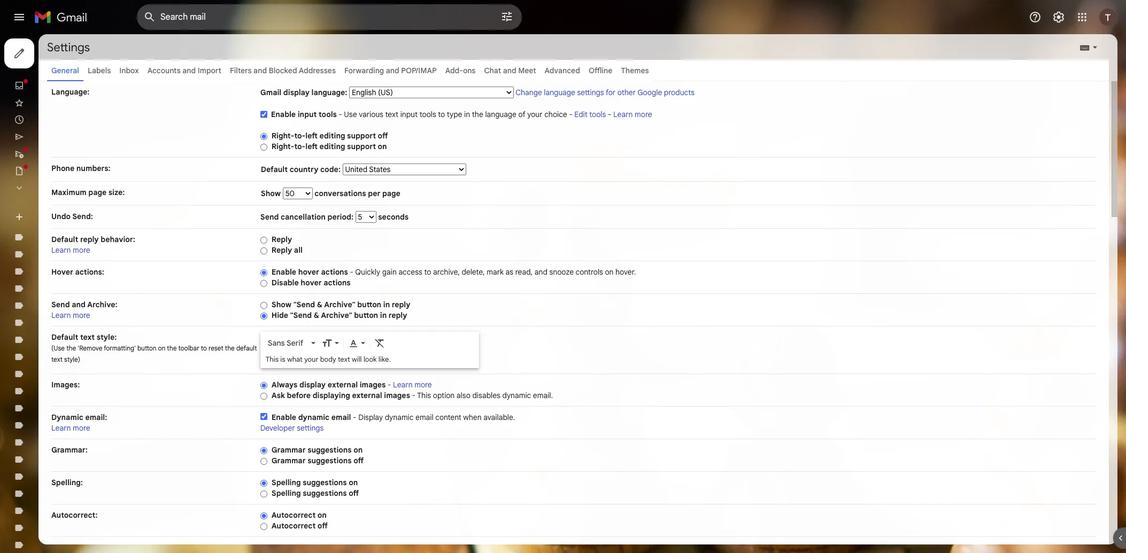 Task type: locate. For each thing, give the bounding box(es) containing it.
1 right- from the top
[[272, 131, 295, 141]]

default inside default text style: (use the 'remove formatting' button on the toolbar to reset the default text style)
[[51, 333, 78, 342]]

1 reply from the top
[[272, 235, 292, 245]]

learn more link up hover actions:
[[51, 246, 90, 255]]

0 vertical spatial display
[[283, 88, 310, 97]]

0 vertical spatial in
[[464, 110, 470, 119]]

1 vertical spatial to
[[425, 268, 431, 277]]

gmail
[[260, 88, 282, 97]]

1 vertical spatial autocorrect
[[272, 522, 316, 531]]

send inside send and archive: learn more
[[51, 300, 70, 310]]

1 vertical spatial language
[[485, 110, 517, 119]]

this is what your body text will look like.
[[266, 355, 391, 364]]

to- up default country code:
[[295, 142, 306, 151]]

1 vertical spatial display
[[300, 380, 326, 390]]

0 horizontal spatial dynamic
[[298, 413, 330, 423]]

editing down right-to-left editing support off
[[320, 142, 345, 151]]

cancellation
[[281, 212, 326, 222]]

enable for input
[[271, 110, 296, 119]]

main menu image
[[13, 11, 26, 24]]

0 vertical spatial show
[[261, 189, 283, 198]]

right- right right-to-left editing support on option
[[272, 142, 295, 151]]

1 vertical spatial settings
[[297, 424, 324, 433]]

0 vertical spatial default
[[261, 165, 288, 174]]

labels link
[[88, 66, 111, 75]]

None search field
[[137, 4, 522, 30]]

import
[[198, 66, 221, 75]]

email left content
[[416, 413, 434, 423]]

button down show "send & archive" button in reply
[[354, 311, 378, 320]]

1 autocorrect from the top
[[272, 511, 316, 521]]

undo send:
[[51, 212, 93, 222]]

email
[[332, 413, 351, 423], [416, 413, 434, 423]]

learn more link
[[614, 110, 653, 119], [51, 246, 90, 255], [51, 311, 90, 320], [393, 380, 432, 390], [51, 424, 90, 433]]

more down archive:
[[73, 311, 90, 320]]

2 left from the top
[[306, 142, 318, 151]]

0 vertical spatial "send
[[294, 300, 315, 310]]

2 vertical spatial in
[[380, 311, 387, 320]]

input down gmail display language:
[[298, 110, 317, 119]]

chat
[[484, 66, 501, 75]]

advanced
[[545, 66, 580, 75]]

learn inside send and archive: learn more
[[51, 311, 71, 320]]

google
[[638, 88, 663, 97]]

1 vertical spatial show
[[272, 300, 292, 310]]

reply
[[272, 235, 292, 245], [272, 246, 292, 255]]

show for show
[[261, 189, 283, 198]]

available.
[[484, 413, 515, 423]]

0 vertical spatial right-
[[272, 131, 295, 141]]

remove formatting ‪(⌘\)‬ image
[[374, 338, 385, 349]]

off
[[378, 131, 388, 141], [354, 456, 364, 466], [349, 489, 359, 499], [318, 522, 328, 531]]

tools
[[319, 110, 337, 119], [420, 110, 436, 119], [590, 110, 606, 119]]

1 horizontal spatial to
[[425, 268, 431, 277]]

1 horizontal spatial input
[[401, 110, 418, 119]]

0 vertical spatial archive"
[[324, 300, 356, 310]]

always
[[272, 380, 298, 390]]

text left will
[[338, 355, 350, 364]]

2 autocorrect from the top
[[272, 522, 316, 531]]

and inside send and archive: learn more
[[72, 300, 86, 310]]

archive"
[[324, 300, 356, 310], [321, 311, 352, 320]]

0 vertical spatial settings
[[578, 88, 604, 97]]

and for blocked
[[254, 66, 267, 75]]

and left 'pop/imap'
[[386, 66, 400, 75]]

more inside send and archive: learn more
[[73, 311, 90, 320]]

(use
[[51, 345, 65, 353]]

editing for off
[[320, 131, 345, 141]]

Grammar suggestions on radio
[[260, 447, 267, 455]]

settings inside enable dynamic email - display dynamic email content when available. developer settings
[[297, 424, 324, 433]]

learn more link down dynamic
[[51, 424, 90, 433]]

1 support from the top
[[347, 131, 376, 141]]

button right formatting'
[[137, 345, 157, 353]]

language left of
[[485, 110, 517, 119]]

images up enable dynamic email - display dynamic email content when available. developer settings
[[384, 391, 410, 401]]

default inside the default reply behavior: learn more
[[51, 235, 78, 245]]

left for right-to-left editing support on
[[306, 142, 318, 151]]

suggestions down spelling suggestions on
[[303, 489, 347, 499]]

spelling
[[272, 478, 301, 488], [272, 489, 301, 499]]

hover for disable
[[301, 278, 322, 288]]

hover.
[[616, 268, 636, 277]]

0 horizontal spatial settings
[[297, 424, 324, 433]]

button
[[358, 300, 382, 310], [354, 311, 378, 320], [137, 345, 157, 353]]

reply for reply all
[[272, 246, 292, 255]]

labels
[[88, 66, 111, 75]]

1 vertical spatial default
[[51, 235, 78, 245]]

in down gain
[[384, 300, 390, 310]]

as
[[506, 268, 514, 277]]

developer settings link
[[260, 424, 324, 433]]

Reply all radio
[[260, 247, 267, 255]]

language:
[[51, 87, 90, 97]]

external down always display external images - learn more
[[352, 391, 382, 401]]

enable for dynamic
[[272, 413, 296, 423]]

1 vertical spatial button
[[354, 311, 378, 320]]

1 vertical spatial left
[[306, 142, 318, 151]]

of
[[519, 110, 526, 119]]

sans serif
[[268, 339, 303, 348]]

this left is
[[266, 355, 279, 364]]

- inside enable dynamic email - display dynamic email content when available. developer settings
[[353, 413, 357, 423]]

2 support from the top
[[347, 142, 376, 151]]

2 to- from the top
[[295, 142, 306, 151]]

sans
[[268, 339, 285, 348]]

themes
[[621, 66, 649, 75]]

this left option
[[417, 391, 431, 401]]

1 vertical spatial spelling
[[272, 489, 301, 499]]

external
[[328, 380, 358, 390], [352, 391, 382, 401]]

images:
[[51, 380, 80, 390]]

in right type
[[464, 110, 470, 119]]

tools left type
[[420, 110, 436, 119]]

page right per
[[383, 189, 401, 198]]

support for on
[[347, 142, 376, 151]]

1 vertical spatial "send
[[290, 311, 312, 320]]

tools right edit
[[590, 110, 606, 119]]

0 horizontal spatial language
[[485, 110, 517, 119]]

before
[[287, 391, 311, 401]]

0 vertical spatial this
[[266, 355, 279, 364]]

grammar down developer settings "link"
[[272, 446, 306, 455]]

right-
[[272, 131, 295, 141], [272, 142, 295, 151]]

actions up show "send & archive" button in reply
[[324, 278, 351, 288]]

2 vertical spatial reply
[[389, 311, 407, 320]]

0 vertical spatial enable
[[271, 110, 296, 119]]

learn down dynamic
[[51, 424, 71, 433]]

0 vertical spatial &
[[317, 300, 323, 310]]

ask
[[272, 391, 285, 401]]

and left import
[[183, 66, 196, 75]]

and for meet
[[503, 66, 517, 75]]

navigation
[[0, 34, 128, 554]]

show down default country code:
[[261, 189, 283, 198]]

learn up (use
[[51, 311, 71, 320]]

2 vertical spatial button
[[137, 345, 157, 353]]

0 horizontal spatial tools
[[319, 110, 337, 119]]

learn more link down other
[[614, 110, 653, 119]]

0 vertical spatial autocorrect
[[272, 511, 316, 521]]

grammar right grammar suggestions off option
[[272, 456, 306, 466]]

support for off
[[347, 131, 376, 141]]

0 vertical spatial actions
[[321, 268, 348, 277]]

autocorrect
[[272, 511, 316, 521], [272, 522, 316, 531]]

reply up the reply all
[[272, 235, 292, 245]]

maximum
[[51, 188, 87, 197]]

forwarding
[[345, 66, 384, 75]]

Spelling suggestions on radio
[[260, 480, 267, 488]]

more down dynamic
[[73, 424, 90, 433]]

to left the reset
[[201, 345, 207, 353]]

2 reply from the top
[[272, 246, 292, 255]]

off down 'various'
[[378, 131, 388, 141]]

hover
[[298, 268, 319, 277], [301, 278, 322, 288]]

hover right disable
[[301, 278, 322, 288]]

0 vertical spatial send
[[260, 212, 279, 222]]

suggestions up spelling suggestions off
[[303, 478, 347, 488]]

0 vertical spatial left
[[306, 131, 318, 141]]

formatting options toolbar
[[264, 333, 476, 353]]

in up remove formatting ‪(⌘\)‬ icon
[[380, 311, 387, 320]]

1 horizontal spatial this
[[417, 391, 431, 401]]

editing up right-to-left editing support on
[[320, 131, 345, 141]]

serif
[[287, 339, 303, 348]]

autocorrect off
[[272, 522, 328, 531]]

right- right the right-to-left editing support off radio
[[272, 131, 295, 141]]

phone numbers:
[[51, 164, 111, 173]]

2 vertical spatial default
[[51, 333, 78, 342]]

learn more link down archive:
[[51, 311, 90, 320]]

dynamic down ask before displaying external images - this option also disables dynamic email. at the left bottom of the page
[[385, 413, 414, 423]]

gmail image
[[34, 6, 93, 28]]

email down displaying
[[332, 413, 351, 423]]

to right access
[[425, 268, 431, 277]]

0 vertical spatial button
[[358, 300, 382, 310]]

actions:
[[75, 268, 104, 277]]

compose:
[[75, 544, 112, 553]]

and right read,
[[535, 268, 548, 277]]

button for show "send & archive" button in reply
[[358, 300, 382, 310]]

enable down gmail
[[271, 110, 296, 119]]

hover up disable hover actions
[[298, 268, 319, 277]]

suggestions for writing suggestions on
[[300, 544, 344, 553]]

disable
[[272, 278, 299, 288]]

1 horizontal spatial tools
[[420, 110, 436, 119]]

2 horizontal spatial to
[[438, 110, 445, 119]]

1 input from the left
[[298, 110, 317, 119]]

your
[[528, 110, 543, 119], [304, 355, 319, 364]]

1 editing from the top
[[320, 131, 345, 141]]

- left the display
[[353, 413, 357, 423]]

default down right-to-left editing support on option
[[261, 165, 288, 174]]

external up displaying
[[328, 380, 358, 390]]

send down hover
[[51, 300, 70, 310]]

suggestions down grammar suggestions on
[[308, 456, 352, 466]]

2 horizontal spatial dynamic
[[503, 391, 531, 401]]

0 horizontal spatial email
[[332, 413, 351, 423]]

display up before
[[300, 380, 326, 390]]

the up the style)
[[66, 345, 76, 353]]

reply down send:
[[80, 235, 99, 245]]

Always display external images radio
[[260, 382, 267, 390]]

1 vertical spatial in
[[384, 300, 390, 310]]

"send for hide
[[290, 311, 312, 320]]

content
[[436, 413, 462, 423]]

"send for show
[[294, 300, 315, 310]]

left for right-to-left editing support off
[[306, 131, 318, 141]]

support
[[347, 131, 376, 141], [347, 142, 376, 151]]

2 vertical spatial enable
[[272, 413, 296, 423]]

2 grammar from the top
[[272, 456, 306, 466]]

in for show "send & archive" button in reply
[[384, 300, 390, 310]]

1 horizontal spatial email
[[416, 413, 434, 423]]

Ask before displaying external images radio
[[260, 393, 267, 401]]

& down show "send & archive" button in reply
[[314, 311, 319, 320]]

smart compose:
[[51, 544, 112, 553]]

1 vertical spatial reply
[[392, 300, 411, 310]]

your right what in the bottom of the page
[[304, 355, 319, 364]]

send
[[260, 212, 279, 222], [51, 300, 70, 310]]

dynamic up developer settings "link"
[[298, 413, 330, 423]]

0 vertical spatial to
[[438, 110, 445, 119]]

show for show "send & archive" button in reply
[[272, 300, 292, 310]]

1 horizontal spatial your
[[528, 110, 543, 119]]

enable inside enable dynamic email - display dynamic email content when available. developer settings
[[272, 413, 296, 423]]

text
[[386, 110, 399, 119], [80, 333, 95, 342], [338, 355, 350, 364], [51, 356, 63, 364]]

to-
[[295, 131, 306, 141], [295, 142, 306, 151]]

dynamic email: learn more
[[51, 413, 107, 433]]

archive" up hide "send & archive" button in reply on the left bottom
[[324, 300, 356, 310]]

1 vertical spatial your
[[304, 355, 319, 364]]

'remove
[[78, 345, 102, 353]]

offline link
[[589, 66, 613, 75]]

page left size:
[[88, 188, 107, 197]]

1 horizontal spatial send
[[260, 212, 279, 222]]

in for hide "send & archive" button in reply
[[380, 311, 387, 320]]

reply left the all on the top
[[272, 246, 292, 255]]

actions up disable hover actions
[[321, 268, 348, 277]]

more inside dynamic email: learn more
[[73, 424, 90, 433]]

reply up formatting options toolbar
[[389, 311, 407, 320]]

language
[[544, 88, 576, 97], [485, 110, 517, 119]]

reply
[[80, 235, 99, 245], [392, 300, 411, 310], [389, 311, 407, 320]]

1 grammar from the top
[[272, 446, 306, 455]]

- right edit tools link
[[608, 110, 612, 119]]

0 vertical spatial editing
[[320, 131, 345, 141]]

learn down other
[[614, 110, 633, 119]]

0 vertical spatial your
[[528, 110, 543, 119]]

language down advanced link
[[544, 88, 576, 97]]

1 vertical spatial support
[[347, 142, 376, 151]]

2 editing from the top
[[320, 142, 345, 151]]

1 left from the top
[[306, 131, 318, 141]]

to inside default text style: (use the 'remove formatting' button on the toolbar to reset the default text style)
[[201, 345, 207, 353]]

off up writing suggestions on
[[318, 522, 328, 531]]

display
[[359, 413, 383, 423]]

1 vertical spatial &
[[314, 311, 319, 320]]

autocorrect up autocorrect off
[[272, 511, 316, 521]]

dynamic left email. at the bottom of the page
[[503, 391, 531, 401]]

display right gmail
[[283, 88, 310, 97]]

add-ons
[[446, 66, 476, 75]]

0 vertical spatial spelling
[[272, 478, 301, 488]]

& up hide "send & archive" button in reply on the left bottom
[[317, 300, 323, 310]]

add-ons link
[[446, 66, 476, 75]]

suggestions for grammar suggestions off
[[308, 456, 352, 466]]

2 spelling from the top
[[272, 489, 301, 499]]

code:
[[321, 165, 341, 174]]

default
[[236, 345, 257, 353]]

input right 'various'
[[401, 110, 418, 119]]

suggestions down autocorrect off
[[300, 544, 344, 553]]

the right the reset
[[225, 345, 235, 353]]

1 vertical spatial editing
[[320, 142, 345, 151]]

controls
[[576, 268, 603, 277]]

to left type
[[438, 110, 445, 119]]

0 vertical spatial hover
[[298, 268, 319, 277]]

enable hover actions - quickly gain access to archive, delete, mark as read, and snooze controls on hover.
[[272, 268, 636, 277]]

-
[[339, 110, 342, 119], [569, 110, 573, 119], [608, 110, 612, 119], [350, 268, 354, 277], [388, 380, 391, 390], [412, 391, 416, 401], [353, 413, 357, 423]]

archive" for show
[[324, 300, 356, 310]]

None checkbox
[[260, 414, 267, 421]]

1 vertical spatial right-
[[272, 142, 295, 151]]

2 vertical spatial to
[[201, 345, 207, 353]]

default up (use
[[51, 333, 78, 342]]

left up right-to-left editing support on
[[306, 131, 318, 141]]

left
[[306, 131, 318, 141], [306, 142, 318, 151]]

1 horizontal spatial dynamic
[[385, 413, 414, 423]]

autocorrect down autocorrect on
[[272, 522, 316, 531]]

1 spelling from the top
[[272, 478, 301, 488]]

images
[[360, 380, 386, 390], [384, 391, 410, 401]]

None checkbox
[[260, 109, 267, 120]]

2 horizontal spatial tools
[[590, 110, 606, 119]]

show up hide
[[272, 300, 292, 310]]

style:
[[97, 333, 117, 342]]

type
[[447, 110, 463, 119]]

suggestions for grammar suggestions on
[[308, 446, 352, 455]]

- left edit
[[569, 110, 573, 119]]

tools up right-to-left editing support off
[[319, 110, 337, 119]]

actions for disable
[[324, 278, 351, 288]]

send up reply radio
[[260, 212, 279, 222]]

enable up developer
[[272, 413, 296, 423]]

0 vertical spatial grammar
[[272, 446, 306, 455]]

left down right-to-left editing support off
[[306, 142, 318, 151]]

1 vertical spatial send
[[51, 300, 70, 310]]

0 horizontal spatial input
[[298, 110, 317, 119]]

behavior:
[[101, 235, 135, 245]]

1 horizontal spatial language
[[544, 88, 576, 97]]

and right filters
[[254, 66, 267, 75]]

and for pop/imap
[[386, 66, 400, 75]]

2 right- from the top
[[272, 142, 295, 151]]

0 vertical spatial reply
[[80, 235, 99, 245]]

spelling right spelling suggestions off "option"
[[272, 489, 301, 499]]

default down undo
[[51, 235, 78, 245]]

0 vertical spatial support
[[347, 131, 376, 141]]

archive" down show "send & archive" button in reply
[[321, 311, 352, 320]]

1 vertical spatial actions
[[324, 278, 351, 288]]

0 horizontal spatial your
[[304, 355, 319, 364]]

1 vertical spatial hover
[[301, 278, 322, 288]]

archive:
[[87, 300, 118, 310]]

learn inside dynamic email: learn more
[[51, 424, 71, 433]]

learn
[[614, 110, 633, 119], [51, 246, 71, 255], [51, 311, 71, 320], [393, 380, 413, 390], [51, 424, 71, 433]]

and left archive:
[[72, 300, 86, 310]]

1 horizontal spatial page
[[383, 189, 401, 198]]

displaying
[[313, 391, 350, 401]]

disables
[[473, 391, 501, 401]]

autocorrect on
[[272, 511, 327, 521]]

1 vertical spatial grammar
[[272, 456, 306, 466]]

suggestions for spelling suggestions on
[[303, 478, 347, 488]]

per
[[368, 189, 381, 198]]

0 horizontal spatial this
[[266, 355, 279, 364]]

1 to- from the top
[[295, 131, 306, 141]]

1 vertical spatial to-
[[295, 142, 306, 151]]

0 vertical spatial reply
[[272, 235, 292, 245]]

0 horizontal spatial send
[[51, 300, 70, 310]]

button up hide "send & archive" button in reply on the left bottom
[[358, 300, 382, 310]]

0 horizontal spatial to
[[201, 345, 207, 353]]

reply for reply
[[272, 235, 292, 245]]

settings left for
[[578, 88, 604, 97]]

and
[[183, 66, 196, 75], [254, 66, 267, 75], [386, 66, 400, 75], [503, 66, 517, 75], [535, 268, 548, 277], [72, 300, 86, 310]]

1 vertical spatial archive"
[[321, 311, 352, 320]]

email.
[[533, 391, 553, 401]]

1 vertical spatial reply
[[272, 246, 292, 255]]

0 vertical spatial to-
[[295, 131, 306, 141]]

more up hover actions:
[[73, 246, 90, 255]]

1 vertical spatial enable
[[272, 268, 296, 277]]

to- for right-to-left editing support on
[[295, 142, 306, 151]]

spelling right the spelling suggestions on radio
[[272, 478, 301, 488]]



Task type: describe. For each thing, give the bounding box(es) containing it.
grammar suggestions off
[[272, 456, 364, 466]]

reply for hide "send & archive" button in reply
[[389, 311, 407, 320]]

default for default text style: (use the 'remove formatting' button on the toolbar to reset the default text style)
[[51, 333, 78, 342]]

autocorrect:
[[51, 511, 98, 521]]

pop/imap
[[401, 66, 437, 75]]

sans serif option
[[266, 338, 309, 349]]

Reply radio
[[260, 236, 267, 244]]

phone
[[51, 164, 74, 173]]

settings image
[[1053, 11, 1066, 24]]

when
[[464, 413, 482, 423]]

hover
[[51, 268, 73, 277]]

body
[[320, 355, 336, 364]]

1 vertical spatial this
[[417, 391, 431, 401]]

archive" for hide
[[321, 311, 352, 320]]

- left option
[[412, 391, 416, 401]]

reply for show "send & archive" button in reply
[[392, 300, 411, 310]]

learn more link for send and archive:
[[51, 311, 90, 320]]

seconds
[[376, 212, 409, 222]]

inbox
[[119, 66, 139, 75]]

learn more link up ask before displaying external images - this option also disables dynamic email. at the left bottom of the page
[[393, 380, 432, 390]]

and for import
[[183, 66, 196, 75]]

advanced link
[[545, 66, 580, 75]]

right- for right-to-left editing support on
[[272, 142, 295, 151]]

always display external images - learn more
[[272, 380, 432, 390]]

ask before displaying external images - this option also disables dynamic email.
[[272, 391, 553, 401]]

text right 'various'
[[386, 110, 399, 119]]

change language settings for other google products link
[[516, 88, 695, 97]]

gain
[[382, 268, 397, 277]]

default country code:
[[261, 165, 343, 174]]

addresses
[[299, 66, 336, 75]]

settings
[[47, 40, 90, 54]]

writing suggestions on
[[272, 544, 355, 553]]

is
[[281, 355, 286, 364]]

learn inside the default reply behavior: learn more
[[51, 246, 71, 255]]

advanced search options image
[[497, 6, 518, 27]]

send for send and archive: learn more
[[51, 300, 70, 310]]

autocorrect for autocorrect on
[[272, 511, 316, 521]]

learn more link for default reply behavior:
[[51, 246, 90, 255]]

actions for enable
[[321, 268, 348, 277]]

edit tools link
[[575, 110, 606, 119]]

like.
[[379, 355, 391, 364]]

off down spelling suggestions on
[[349, 489, 359, 499]]

reset
[[209, 345, 224, 353]]

display for gmail
[[283, 88, 310, 97]]

delete,
[[462, 268, 485, 277]]

accounts
[[148, 66, 181, 75]]

Right-to-left editing support on radio
[[260, 143, 267, 151]]

the right type
[[472, 110, 484, 119]]

blocked
[[269, 66, 297, 75]]

2 tools from the left
[[420, 110, 436, 119]]

Autocorrect off radio
[[260, 523, 267, 531]]

Show "Send & Archive" button in reply radio
[[260, 302, 267, 310]]

editing for on
[[320, 142, 345, 151]]

right-to-left editing support off
[[272, 131, 388, 141]]

grammar:
[[51, 446, 88, 455]]

hide "send & archive" button in reply
[[272, 311, 407, 320]]

chat and meet link
[[484, 66, 536, 75]]

for
[[606, 88, 616, 97]]

gmail display language:
[[260, 88, 347, 97]]

right-to-left editing support on
[[272, 142, 387, 151]]

learn more link for dynamic email:
[[51, 424, 90, 433]]

maximum page size:
[[51, 188, 125, 197]]

hover for enable
[[298, 268, 319, 277]]

formatting'
[[104, 345, 136, 353]]

look
[[364, 355, 377, 364]]

learn up ask before displaying external images - this option also disables dynamic email. at the left bottom of the page
[[393, 380, 413, 390]]

spelling suggestions on
[[272, 478, 358, 488]]

spelling for spelling suggestions off
[[272, 489, 301, 499]]

off down grammar suggestions on
[[354, 456, 364, 466]]

offline
[[589, 66, 613, 75]]

show "send & archive" button in reply
[[272, 300, 411, 310]]

more down google
[[635, 110, 653, 119]]

various
[[359, 110, 384, 119]]

access
[[399, 268, 423, 277]]

right- for right-to-left editing support off
[[272, 131, 295, 141]]

on inside default text style: (use the 'remove formatting' button on the toolbar to reset the default text style)
[[158, 345, 165, 353]]

dynamic
[[51, 413, 83, 423]]

- up ask before displaying external images - this option also disables dynamic email. at the left bottom of the page
[[388, 380, 391, 390]]

Right-to-left editing support off radio
[[260, 133, 267, 141]]

general
[[51, 66, 79, 75]]

read,
[[516, 268, 533, 277]]

reply inside the default reply behavior: learn more
[[80, 235, 99, 245]]

send for send cancellation period:
[[260, 212, 279, 222]]

Search mail text field
[[161, 12, 471, 22]]

0 vertical spatial language
[[544, 88, 576, 97]]

button for hide "send & archive" button in reply
[[354, 311, 378, 320]]

text up 'remove at the bottom
[[80, 333, 95, 342]]

0 horizontal spatial page
[[88, 188, 107, 197]]

grammar suggestions on
[[272, 446, 363, 455]]

spelling:
[[51, 478, 83, 488]]

the left toolbar
[[167, 345, 177, 353]]

enable dynamic email - display dynamic email content when available. developer settings
[[260, 413, 515, 433]]

2 input from the left
[[401, 110, 418, 119]]

default text style: (use the 'remove formatting' button on the toolbar to reset the default text style)
[[51, 333, 257, 364]]

more inside the default reply behavior: learn more
[[73, 246, 90, 255]]

other
[[618, 88, 636, 97]]

smart
[[51, 544, 74, 553]]

Disable hover actions radio
[[260, 280, 267, 288]]

Enable hover actions radio
[[260, 269, 267, 277]]

spelling for spelling suggestions on
[[272, 478, 301, 488]]

more up ask before displaying external images - this option also disables dynamic email. at the left bottom of the page
[[415, 380, 432, 390]]

text down (use
[[51, 356, 63, 364]]

grammar for grammar suggestions on
[[272, 446, 306, 455]]

add-
[[446, 66, 463, 75]]

Writing suggestions on radio
[[260, 545, 267, 553]]

2 email from the left
[[416, 413, 434, 423]]

& for hide
[[314, 311, 319, 320]]

forwarding and pop/imap link
[[345, 66, 437, 75]]

all
[[294, 246, 303, 255]]

to- for right-to-left editing support off
[[295, 131, 306, 141]]

select input tool image
[[1093, 43, 1099, 51]]

1 vertical spatial images
[[384, 391, 410, 401]]

change
[[516, 88, 542, 97]]

display for always
[[300, 380, 326, 390]]

1 vertical spatial external
[[352, 391, 382, 401]]

0 vertical spatial images
[[360, 380, 386, 390]]

conversations per page
[[313, 189, 401, 198]]

3 tools from the left
[[590, 110, 606, 119]]

- left "quickly"
[[350, 268, 354, 277]]

general link
[[51, 66, 79, 75]]

Autocorrect on radio
[[260, 512, 267, 520]]

autocorrect for autocorrect off
[[272, 522, 316, 531]]

size:
[[108, 188, 125, 197]]

1 horizontal spatial settings
[[578, 88, 604, 97]]

products
[[664, 88, 695, 97]]

grammar for grammar suggestions off
[[272, 456, 306, 466]]

conversations
[[315, 189, 366, 198]]

Hide "Send & Archive" button in reply radio
[[260, 312, 267, 320]]

button inside default text style: (use the 'remove formatting' button on the toolbar to reset the default text style)
[[137, 345, 157, 353]]

chat and meet
[[484, 66, 536, 75]]

send:
[[72, 212, 93, 222]]

0 vertical spatial external
[[328, 380, 358, 390]]

country
[[290, 165, 319, 174]]

enable for hover
[[272, 268, 296, 277]]

& for show
[[317, 300, 323, 310]]

support image
[[1029, 11, 1042, 24]]

hover actions:
[[51, 268, 104, 277]]

default for default country code:
[[261, 165, 288, 174]]

send cancellation period:
[[260, 212, 356, 222]]

Spelling suggestions off radio
[[260, 491, 267, 499]]

and for archive:
[[72, 300, 86, 310]]

what
[[287, 355, 303, 364]]

developer
[[260, 424, 295, 433]]

1 tools from the left
[[319, 110, 337, 119]]

Grammar suggestions off radio
[[260, 458, 267, 466]]

archive,
[[433, 268, 460, 277]]

default for default reply behavior: learn more
[[51, 235, 78, 245]]

suggestions for spelling suggestions off
[[303, 489, 347, 499]]

1 email from the left
[[332, 413, 351, 423]]

ons
[[463, 66, 476, 75]]

period:
[[328, 212, 354, 222]]

search mail image
[[140, 7, 159, 27]]

- left use on the top left of the page
[[339, 110, 342, 119]]

change language settings for other google products
[[516, 88, 695, 97]]

hide
[[272, 311, 288, 320]]

use
[[344, 110, 357, 119]]

option
[[433, 391, 455, 401]]

choice
[[545, 110, 567, 119]]



Task type: vqa. For each thing, say whether or not it's contained in the screenshot.


